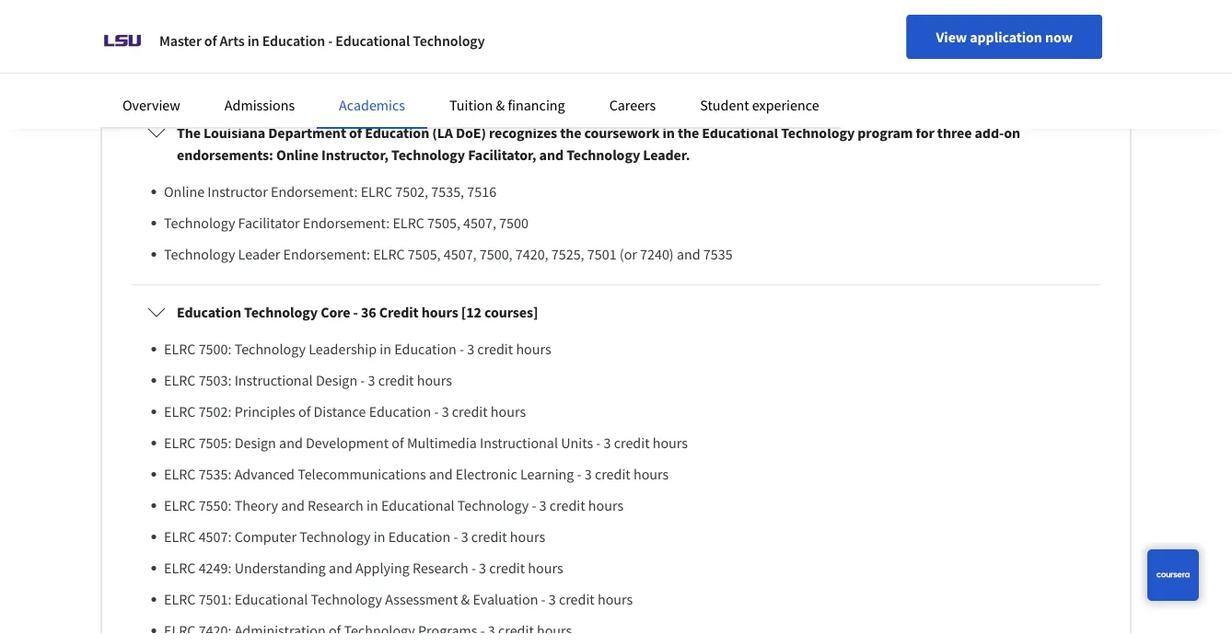 Task type: locate. For each thing, give the bounding box(es) containing it.
endorsement: down online instructor endorsement: elrc 7502, 7535, 7516
[[303, 214, 390, 232]]

instructional up principles
[[235, 371, 313, 390]]

[12
[[461, 303, 482, 322]]

endorsement:
[[271, 183, 358, 201], [303, 214, 390, 232], [283, 245, 370, 264]]

7535:
[[199, 465, 232, 484]]

hours down learning
[[510, 528, 545, 546]]

education inside "list item"
[[388, 528, 451, 546]]

design up the 'advanced' at left bottom
[[235, 434, 276, 453]]

education inside list item
[[369, 403, 431, 421]]

and left 7535
[[677, 245, 701, 264]]

design
[[316, 371, 358, 390], [235, 434, 276, 453]]

in down credit
[[380, 340, 392, 359]]

7505, up credit
[[408, 245, 441, 264]]

elrc left 7550:
[[164, 497, 196, 515]]

7535,
[[431, 183, 464, 201]]

0 vertical spatial list
[[155, 181, 1085, 266]]

admissions
[[225, 96, 295, 114]]

applying
[[356, 559, 410, 578]]

elrc left the 7502:
[[164, 403, 196, 421]]

4507, for 7500
[[463, 214, 496, 232]]

& right tuition
[[496, 96, 505, 114]]

online
[[276, 146, 319, 164], [164, 183, 205, 201]]

0 vertical spatial 4507,
[[463, 214, 496, 232]]

0 vertical spatial instructional
[[235, 371, 313, 390]]

list item
[[164, 620, 1085, 635]]

online down department
[[276, 146, 319, 164]]

research
[[308, 497, 364, 515], [413, 559, 469, 578]]

7505, for 7500
[[427, 214, 460, 232]]

education up elrc 7505: design and development of multimedia instructional units - 3 credit hours
[[369, 403, 431, 421]]

online left instructor
[[164, 183, 205, 201]]

elrc left 7505:
[[164, 434, 196, 453]]

education right arts
[[262, 31, 325, 50]]

tuition & financing
[[450, 96, 565, 114]]

endorsement: inside list item
[[303, 214, 390, 232]]

courses]
[[484, 303, 538, 322]]

3
[[467, 340, 475, 359], [368, 371, 375, 390], [442, 403, 449, 421], [604, 434, 611, 453], [585, 465, 592, 484], [539, 497, 547, 515], [461, 528, 469, 546], [479, 559, 486, 578], [549, 591, 556, 609]]

evaluation
[[473, 591, 538, 609]]

credit up evaluation
[[489, 559, 525, 578]]

1 the from the left
[[560, 124, 582, 142]]

&
[[496, 96, 505, 114], [461, 591, 470, 609]]

of down elrc 7503: instructional design - 3 credit hours
[[298, 403, 311, 421]]

elrc
[[361, 183, 393, 201], [393, 214, 425, 232], [373, 245, 405, 264], [164, 340, 196, 359], [164, 371, 196, 390], [164, 403, 196, 421], [164, 434, 196, 453], [164, 465, 196, 484], [164, 497, 196, 515], [164, 528, 196, 546], [164, 559, 196, 578], [164, 591, 196, 609]]

7502:
[[199, 403, 232, 421]]

4507, left 7500,
[[444, 245, 477, 264]]

0 horizontal spatial online
[[164, 183, 205, 201]]

hours left [12
[[422, 303, 458, 322]]

and down recognizes
[[539, 146, 564, 164]]

0 horizontal spatial &
[[461, 591, 470, 609]]

of inside list item
[[298, 403, 311, 421]]

educational
[[336, 31, 410, 50], [702, 124, 778, 142], [381, 497, 455, 515], [235, 591, 308, 609]]

7505, inside list item
[[408, 245, 441, 264]]

(la
[[432, 124, 453, 142]]

0 horizontal spatial research
[[308, 497, 364, 515]]

1 horizontal spatial design
[[316, 371, 358, 390]]

4507, down 7516 on the top
[[463, 214, 496, 232]]

hours up electronic
[[491, 403, 526, 421]]

elrc 7550: theory and research in educational technology - 3 credit hours
[[164, 497, 624, 515]]

0 vertical spatial endorsement:
[[271, 183, 358, 201]]

7505,
[[427, 214, 460, 232], [408, 245, 441, 264]]

1 horizontal spatial &
[[496, 96, 505, 114]]

elrc left 7503:
[[164, 371, 196, 390]]

& left evaluation
[[461, 591, 470, 609]]

4507, inside list item
[[463, 214, 496, 232]]

hours up elrc 7550: theory and research in educational technology - 3 credit hours list item
[[634, 465, 669, 484]]

technology up elrc 7503: instructional design - 3 credit hours
[[235, 340, 306, 359]]

online instructor endorsement: elrc 7502, 7535, 7516 list item
[[164, 181, 1085, 203]]

technology down (la
[[392, 146, 465, 164]]

elrc inside "list item"
[[164, 528, 196, 546]]

7501
[[588, 245, 617, 264]]

2 vertical spatial endorsement:
[[283, 245, 370, 264]]

master
[[159, 31, 202, 50]]

careers
[[609, 96, 656, 114]]

technology up elrc 4249: understanding and applying research - 3 credit hours
[[300, 528, 371, 546]]

elrc for understanding
[[164, 559, 196, 578]]

4507, inside list item
[[444, 245, 477, 264]]

elrc 7502: principles of distance education - 3 credit hours list item
[[164, 401, 1085, 423]]

of
[[204, 31, 217, 50], [349, 124, 362, 142], [298, 403, 311, 421], [392, 434, 404, 453]]

endorsement: up technology facilitator endorsement: elrc 7505, 4507, 7500
[[271, 183, 358, 201]]

arts
[[220, 31, 245, 50]]

education inside dropdown button
[[177, 303, 241, 322]]

1 vertical spatial &
[[461, 591, 470, 609]]

hours up multimedia
[[417, 371, 452, 390]]

elrc left 7535:
[[164, 465, 196, 484]]

technology leader endorsement: elrc 7505, 4507, 7500, 7420, 7525, 7501 (or 7240) and 7535
[[164, 245, 733, 264]]

hours down elrc 4249: understanding and applying research - 3 credit hours list item
[[598, 591, 633, 609]]

elrc 7501: educational technology assessment & evaluation - 3 credit hours
[[164, 591, 633, 609]]

& inside list item
[[461, 591, 470, 609]]

0 vertical spatial 7505,
[[427, 214, 460, 232]]

4507,
[[463, 214, 496, 232], [444, 245, 477, 264]]

elrc left 7500:
[[164, 340, 196, 359]]

0 vertical spatial online
[[276, 146, 319, 164]]

master of arts in education - educational technology
[[159, 31, 485, 50]]

36
[[361, 303, 376, 322]]

of up instructor,
[[349, 124, 362, 142]]

understanding
[[235, 559, 326, 578]]

hours up "elrc 4507: computer technology in education - 3 credit hours" "list item"
[[588, 497, 624, 515]]

of up "elrc 7535: advanced telecommunications and electronic learning - 3 credit hours"
[[392, 434, 404, 453]]

7516
[[467, 183, 497, 201]]

0 horizontal spatial instructional
[[235, 371, 313, 390]]

education  technology core - 36 credit hours [12 courses]
[[177, 303, 538, 322]]

recognizes
[[489, 124, 557, 142]]

in up the leader.
[[663, 124, 675, 142]]

instructional up learning
[[480, 434, 558, 453]]

principles
[[235, 403, 295, 421]]

and
[[539, 146, 564, 164], [677, 245, 701, 264], [279, 434, 303, 453], [429, 465, 453, 484], [281, 497, 305, 515], [329, 559, 353, 578]]

educational inside the louisiana department of education (la doe) recognizes the coursework in the educational technology program for three add-on endorsements: online instructor, technology facilitator, and technology leader.
[[702, 124, 778, 142]]

credit down learning
[[550, 497, 586, 515]]

design up distance
[[316, 371, 358, 390]]

2 list from the top
[[155, 338, 1085, 635]]

1 vertical spatial research
[[413, 559, 469, 578]]

education down the elrc 7550: theory and research in educational technology - 3 credit hours
[[388, 528, 451, 546]]

3 down learning
[[539, 497, 547, 515]]

elrc left 4249: at bottom left
[[164, 559, 196, 578]]

hours inside elrc 7500: technology leadership in education - 3 credit hours list item
[[516, 340, 551, 359]]

7500,
[[480, 245, 513, 264]]

-
[[328, 31, 333, 50], [353, 303, 358, 322], [460, 340, 464, 359], [360, 371, 365, 390], [434, 403, 439, 421], [596, 434, 601, 453], [577, 465, 582, 484], [532, 497, 537, 515], [454, 528, 458, 546], [472, 559, 476, 578], [541, 591, 546, 609]]

technology down elrc 4249: understanding and applying research - 3 credit hours
[[311, 591, 382, 609]]

assessment
[[385, 591, 458, 609]]

0 vertical spatial research
[[308, 497, 364, 515]]

elrc inside list item
[[164, 403, 196, 421]]

and inside list item
[[677, 245, 701, 264]]

tuition & financing link
[[450, 96, 565, 114]]

technology left 'core'
[[244, 303, 318, 322]]

list
[[155, 181, 1085, 266], [155, 338, 1085, 635]]

in up applying at the bottom
[[374, 528, 385, 546]]

3 right units
[[604, 434, 611, 453]]

hours inside education  technology core - 36 credit hours [12 courses] dropdown button
[[422, 303, 458, 322]]

education down academics
[[365, 124, 429, 142]]

7420,
[[516, 245, 549, 264]]

in
[[247, 31, 259, 50], [663, 124, 675, 142], [380, 340, 392, 359], [367, 497, 378, 515], [374, 528, 385, 546]]

the down financing
[[560, 124, 582, 142]]

of inside the louisiana department of education (la doe) recognizes the coursework in the educational technology program for three add-on endorsements: online instructor, technology facilitator, and technology leader.
[[349, 124, 362, 142]]

1 horizontal spatial online
[[276, 146, 319, 164]]

1 horizontal spatial instructional
[[480, 434, 558, 453]]

1 list from the top
[[155, 181, 1085, 266]]

research up elrc 4507: computer technology in education - 3 credit hours on the left bottom of page
[[308, 497, 364, 515]]

academics link
[[339, 96, 405, 114]]

educational down "elrc 7535: advanced telecommunications and electronic learning - 3 credit hours"
[[381, 497, 455, 515]]

facilitator,
[[468, 146, 537, 164]]

online inside online instructor endorsement: elrc 7502, 7535, 7516 list item
[[164, 183, 205, 201]]

0 vertical spatial &
[[496, 96, 505, 114]]

7505, down 7535,
[[427, 214, 460, 232]]

1 horizontal spatial the
[[678, 124, 699, 142]]

1 vertical spatial 4507,
[[444, 245, 477, 264]]

research up assessment
[[413, 559, 469, 578]]

3 up multimedia
[[442, 403, 449, 421]]

list for the
[[155, 181, 1085, 266]]

program
[[858, 124, 913, 142]]

3 down electronic
[[461, 528, 469, 546]]

development
[[306, 434, 389, 453]]

hours down elrc 7502: principles of distance education - 3 credit hours list item on the bottom
[[653, 434, 688, 453]]

0 horizontal spatial design
[[235, 434, 276, 453]]

1 vertical spatial 7505,
[[408, 245, 441, 264]]

and inside the louisiana department of education (la doe) recognizes the coursework in the educational technology program for three add-on endorsements: online instructor, technology facilitator, and technology leader.
[[539, 146, 564, 164]]

experience
[[752, 96, 819, 114]]

elrc down '7502,'
[[393, 214, 425, 232]]

technology facilitator endorsement: elrc 7505, 4507, 7500 list item
[[164, 212, 1085, 234]]

facilitator
[[238, 214, 300, 232]]

view application now button
[[907, 15, 1103, 59]]

learning
[[520, 465, 574, 484]]

1 vertical spatial endorsement:
[[303, 214, 390, 232]]

elrc left 7501:
[[164, 591, 196, 609]]

the louisiana department of education (la doe) recognizes the coursework in the educational technology program for three add-on endorsements: online instructor, technology facilitator, and technology leader.
[[177, 124, 1021, 164]]

educational down student
[[702, 124, 778, 142]]

1 vertical spatial online
[[164, 183, 205, 201]]

technology left leader
[[164, 245, 235, 264]]

technology
[[413, 31, 485, 50], [781, 124, 855, 142], [392, 146, 465, 164], [567, 146, 640, 164], [164, 214, 235, 232], [164, 245, 235, 264], [244, 303, 318, 322], [235, 340, 306, 359], [458, 497, 529, 515], [300, 528, 371, 546], [311, 591, 382, 609]]

elrc 7505: design and development of multimedia instructional units - 3 credit hours
[[164, 434, 688, 453]]

the up the leader.
[[678, 124, 699, 142]]

7505, inside list item
[[427, 214, 460, 232]]

list containing online instructor endorsement: elrc 7502, 7535, 7516
[[155, 181, 1085, 266]]

3 inside "list item"
[[461, 528, 469, 546]]

7502,
[[395, 183, 428, 201]]

educational down the understanding
[[235, 591, 308, 609]]

0 horizontal spatial the
[[560, 124, 582, 142]]

education up 7500:
[[177, 303, 241, 322]]

4507, for 7500,
[[444, 245, 477, 264]]

elrc 7500: technology leadership in education - 3 credit hours list item
[[164, 338, 1085, 360]]

endorsement: down technology facilitator endorsement: elrc 7505, 4507, 7500
[[283, 245, 370, 264]]

1 vertical spatial design
[[235, 434, 276, 453]]

credit
[[477, 340, 513, 359], [378, 371, 414, 390], [452, 403, 488, 421], [614, 434, 650, 453], [595, 465, 631, 484], [550, 497, 586, 515], [471, 528, 507, 546], [489, 559, 525, 578], [559, 591, 595, 609]]

credit
[[379, 303, 419, 322]]

4249:
[[199, 559, 232, 578]]

the louisiana department of education (la doe) recognizes the coursework in the educational technology program for three add-on endorsements: online instructor, technology facilitator, and technology leader. button
[[133, 107, 1100, 181]]

7505:
[[199, 434, 232, 453]]

7503:
[[199, 371, 232, 390]]

leader.
[[643, 146, 690, 164]]

academics
[[339, 96, 405, 114]]

hours down courses]
[[516, 340, 551, 359]]

credit up multimedia
[[452, 403, 488, 421]]

and down elrc 4507: computer technology in education - 3 credit hours on the left bottom of page
[[329, 559, 353, 578]]

1 vertical spatial instructional
[[480, 434, 558, 453]]

hours inside elrc 7535: advanced telecommunications and electronic learning - 3 credit hours list item
[[634, 465, 669, 484]]

instructional
[[235, 371, 313, 390], [480, 434, 558, 453]]

technology inside list item
[[164, 245, 235, 264]]

elrc left 4507:
[[164, 528, 196, 546]]

and right theory on the bottom
[[281, 497, 305, 515]]

and down principles
[[279, 434, 303, 453]]

endorsements:
[[177, 146, 273, 164]]

hours up evaluation
[[528, 559, 563, 578]]

education
[[262, 31, 325, 50], [365, 124, 429, 142], [177, 303, 241, 322], [394, 340, 457, 359], [369, 403, 431, 421], [388, 528, 451, 546]]

online instructor endorsement: elrc 7502, 7535, 7516
[[164, 183, 497, 201]]

hours
[[422, 303, 458, 322], [516, 340, 551, 359], [417, 371, 452, 390], [491, 403, 526, 421], [653, 434, 688, 453], [634, 465, 669, 484], [588, 497, 624, 515], [510, 528, 545, 546], [528, 559, 563, 578], [598, 591, 633, 609]]

technology inside dropdown button
[[244, 303, 318, 322]]

list containing elrc 7500: technology leadership in education - 3 credit hours
[[155, 338, 1085, 635]]

credit down electronic
[[471, 528, 507, 546]]

computer
[[235, 528, 297, 546]]

education down credit
[[394, 340, 457, 359]]

elrc for educational
[[164, 591, 196, 609]]

1 vertical spatial list
[[155, 338, 1085, 635]]



Task type: vqa. For each thing, say whether or not it's contained in the screenshot.
For Individuals
no



Task type: describe. For each thing, give the bounding box(es) containing it.
7535
[[704, 245, 733, 264]]

admissions link
[[225, 96, 295, 114]]

telecommunications
[[298, 465, 426, 484]]

multimedia
[[407, 434, 477, 453]]

instructional inside the elrc 7505: design and development of multimedia instructional units - 3 credit hours list item
[[480, 434, 558, 453]]

credit inside list item
[[452, 403, 488, 421]]

three
[[938, 124, 972, 142]]

3 inside list item
[[442, 403, 449, 421]]

units
[[561, 434, 593, 453]]

- inside dropdown button
[[353, 303, 358, 322]]

in inside the louisiana department of education (la doe) recognizes the coursework in the educational technology program for three add-on endorsements: online instructor, technology facilitator, and technology leader.
[[663, 124, 675, 142]]

- inside list item
[[434, 403, 439, 421]]

education  technology core - 36 credit hours [12 courses] button
[[133, 287, 1100, 338]]

in down telecommunications
[[367, 497, 378, 515]]

endorsement: for instructor
[[271, 183, 358, 201]]

7500:
[[199, 340, 232, 359]]

1 horizontal spatial research
[[413, 559, 469, 578]]

elrc 7502: principles of distance education - 3 credit hours
[[164, 403, 526, 421]]

technology leader endorsement: elrc 7505, 4507, 7500, 7420, 7525, 7501 (or 7240) and 7535 list item
[[164, 243, 1085, 266]]

education inside list item
[[394, 340, 457, 359]]

hours inside "elrc 4507: computer technology in education - 3 credit hours" "list item"
[[510, 528, 545, 546]]

careers link
[[609, 96, 656, 114]]

list for courses]
[[155, 338, 1085, 635]]

the
[[177, 124, 201, 142]]

curriculum
[[100, 20, 224, 52]]

endorsement: for leader
[[283, 245, 370, 264]]

technology down electronic
[[458, 497, 529, 515]]

endorsement: for facilitator
[[303, 214, 390, 232]]

7501:
[[199, 591, 232, 609]]

3 down elrc 7500: technology leadership in education - 3 credit hours
[[368, 371, 375, 390]]

elrc 7535: advanced telecommunications and electronic learning - 3 credit hours
[[164, 465, 669, 484]]

- inside "list item"
[[454, 528, 458, 546]]

credit down elrc 7502: principles of distance education - 3 credit hours list item on the bottom
[[614, 434, 650, 453]]

(or
[[620, 245, 637, 264]]

leadership
[[309, 340, 377, 359]]

4507:
[[199, 528, 232, 546]]

overview
[[123, 96, 180, 114]]

technology down coursework
[[567, 146, 640, 164]]

in inside "list item"
[[374, 528, 385, 546]]

elrc 7500: technology leadership in education - 3 credit hours
[[164, 340, 551, 359]]

elrc for computer
[[164, 528, 196, 546]]

hours inside elrc 7503: instructional design - 3 credit hours list item
[[417, 371, 452, 390]]

electronic
[[456, 465, 517, 484]]

hours inside elrc 4249: understanding and applying research - 3 credit hours list item
[[528, 559, 563, 578]]

elrc 4249: understanding and applying research - 3 credit hours
[[164, 559, 563, 578]]

technology down experience
[[781, 124, 855, 142]]

3 right evaluation
[[549, 591, 556, 609]]

of inside list item
[[392, 434, 404, 453]]

view application now
[[936, 28, 1073, 46]]

student
[[700, 96, 749, 114]]

elrc 7550: theory and research in educational technology - 3 credit hours list item
[[164, 495, 1085, 517]]

student experience link
[[700, 96, 819, 114]]

distance
[[314, 403, 366, 421]]

credit down elrc 4249: understanding and applying research - 3 credit hours list item
[[559, 591, 595, 609]]

elrc 7535: advanced telecommunications and electronic learning - 3 credit hours list item
[[164, 464, 1085, 486]]

elrc left '7502,'
[[361, 183, 393, 201]]

credit down courses]
[[477, 340, 513, 359]]

elrc 7503: instructional design - 3 credit hours list item
[[164, 370, 1085, 392]]

technology inside "list item"
[[300, 528, 371, 546]]

hours inside elrc 7502: principles of distance education - 3 credit hours list item
[[491, 403, 526, 421]]

elrc 7501: educational technology assessment & evaluation - 3 credit hours list item
[[164, 589, 1085, 611]]

elrc for design
[[164, 434, 196, 453]]

and down multimedia
[[429, 465, 453, 484]]

doe)
[[456, 124, 486, 142]]

elrc 4507: computer technology in education - 3 credit hours list item
[[164, 526, 1085, 548]]

overview link
[[123, 96, 180, 114]]

credit down elrc 7500: technology leadership in education - 3 credit hours
[[378, 371, 414, 390]]

hours inside elrc 7501: educational technology assessment & evaluation - 3 credit hours list item
[[598, 591, 633, 609]]

education inside the louisiana department of education (la doe) recognizes the coursework in the educational technology program for three add-on endorsements: online instructor, technology facilitator, and technology leader.
[[365, 124, 429, 142]]

7525,
[[552, 245, 585, 264]]

elrc 7503: instructional design - 3 credit hours
[[164, 371, 452, 390]]

2 the from the left
[[678, 124, 699, 142]]

theory
[[235, 497, 278, 515]]

elrc 7505: design and development of multimedia instructional units - 3 credit hours list item
[[164, 432, 1085, 454]]

elrc down technology facilitator endorsement: elrc 7505, 4507, 7500
[[373, 245, 405, 264]]

department
[[268, 124, 346, 142]]

view
[[936, 28, 967, 46]]

elrc for theory
[[164, 497, 196, 515]]

hours inside elrc 7550: theory and research in educational technology - 3 credit hours list item
[[588, 497, 624, 515]]

in right arts
[[247, 31, 259, 50]]

instructor,
[[321, 146, 389, 164]]

technology down instructor
[[164, 214, 235, 232]]

instructional inside elrc 7503: instructional design - 3 credit hours list item
[[235, 371, 313, 390]]

7550:
[[199, 497, 232, 515]]

online inside the louisiana department of education (la doe) recognizes the coursework in the educational technology program for three add-on endorsements: online instructor, technology facilitator, and technology leader.
[[276, 146, 319, 164]]

elrc for advanced
[[164, 465, 196, 484]]

advanced
[[235, 465, 295, 484]]

educational up academics
[[336, 31, 410, 50]]

7500
[[499, 214, 529, 232]]

3 down [12
[[467, 340, 475, 359]]

0 vertical spatial design
[[316, 371, 358, 390]]

7240)
[[640, 245, 674, 264]]

now
[[1046, 28, 1073, 46]]

leader
[[238, 245, 280, 264]]

instructor
[[208, 183, 268, 201]]

hours inside the elrc 7505: design and development of multimedia instructional units - 3 credit hours list item
[[653, 434, 688, 453]]

student experience
[[700, 96, 819, 114]]

add-
[[975, 124, 1004, 142]]

elrc for instructional
[[164, 371, 196, 390]]

credit up elrc 7550: theory and research in educational technology - 3 credit hours list item
[[595, 465, 631, 484]]

3 up evaluation
[[479, 559, 486, 578]]

louisiana
[[204, 124, 265, 142]]

coursework
[[584, 124, 660, 142]]

elrc 4507: computer technology in education - 3 credit hours
[[164, 528, 545, 546]]

elrc for principles
[[164, 403, 196, 421]]

application
[[970, 28, 1043, 46]]

for
[[916, 124, 935, 142]]

credit inside "list item"
[[471, 528, 507, 546]]

elrc for technology
[[164, 340, 196, 359]]

of left arts
[[204, 31, 217, 50]]

technology facilitator endorsement: elrc 7505, 4507, 7500
[[164, 214, 529, 232]]

on
[[1004, 124, 1021, 142]]

core
[[321, 303, 350, 322]]

3 down units
[[585, 465, 592, 484]]

7505, for 7500,
[[408, 245, 441, 264]]

louisiana state university logo image
[[100, 18, 145, 63]]

financing
[[508, 96, 565, 114]]

tuition
[[450, 96, 493, 114]]

technology up tuition
[[413, 31, 485, 50]]

elrc 4249: understanding and applying research - 3 credit hours list item
[[164, 558, 1085, 580]]



